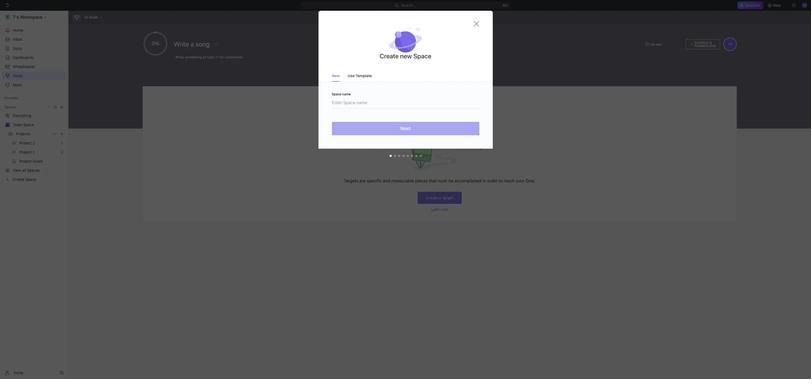 Task type: locate. For each thing, give the bounding box(es) containing it.
tree containing team space
[[2, 112, 66, 184]]

⌘k
[[503, 3, 508, 8]]

accomplished
[[455, 179, 482, 183]]

2 horizontal spatial space
[[414, 52, 432, 60]]

next button
[[332, 122, 479, 135]]

1 vertical spatial space
[[332, 92, 342, 96]]

0 horizontal spatial new
[[332, 73, 340, 78]]

use template
[[348, 73, 372, 78]]

docs
[[13, 46, 22, 51]]

space right new
[[414, 52, 432, 60]]

name
[[342, 92, 351, 96]]

sidebar navigation
[[0, 11, 68, 380]]

invite
[[14, 371, 23, 375]]

upgrade
[[745, 3, 761, 8]]

new button
[[766, 1, 784, 10]]

template
[[356, 73, 372, 78]]

0 vertical spatial space
[[414, 52, 432, 60]]

0 vertical spatial new
[[773, 3, 781, 8]]

space
[[414, 52, 432, 60], [332, 92, 342, 96], [23, 123, 34, 127]]

new inside new button
[[773, 3, 781, 8]]

dashboards link
[[2, 53, 66, 62]]

1 horizontal spatial new
[[773, 3, 781, 8]]

a
[[191, 40, 194, 48]]

projects link
[[16, 130, 51, 138]]

sharing
[[694, 41, 709, 45]]

use
[[348, 73, 355, 78]]

docs link
[[2, 44, 66, 53]]

goals link
[[2, 72, 66, 80]]

1 vertical spatial new
[[332, 73, 340, 78]]

new left use
[[332, 73, 340, 78]]

space name
[[332, 92, 351, 96]]

&
[[710, 41, 712, 45]]

2 vertical spatial space
[[23, 123, 34, 127]]

goal.
[[526, 179, 536, 183]]

team space
[[13, 123, 34, 127]]

be
[[449, 179, 454, 183]]

create new space
[[380, 52, 432, 60]]

inbox link
[[2, 35, 66, 44]]

team
[[13, 123, 22, 127]]

sharing & permissions
[[694, 41, 716, 48]]

learn more link
[[431, 208, 448, 212]]

Enter Space na﻿me text field
[[332, 96, 479, 108]]

tree
[[2, 112, 66, 184]]

space up projects link
[[23, 123, 34, 127]]

0 horizontal spatial space
[[23, 123, 34, 127]]

new
[[773, 3, 781, 8], [332, 73, 340, 78]]

home
[[13, 28, 23, 32]]

space left name
[[332, 92, 342, 96]]

new right upgrade at the top of page
[[773, 3, 781, 8]]

upgrade link
[[738, 2, 763, 9]]

next
[[401, 126, 411, 131]]

spaces
[[4, 105, 16, 109]]

whiteboards
[[13, 64, 35, 69]]

to
[[499, 179, 503, 183]]



Task type: describe. For each thing, give the bounding box(es) containing it.
order
[[487, 179, 498, 183]]

specific
[[367, 179, 382, 183]]

song
[[196, 40, 210, 48]]

dashboards
[[13, 55, 34, 60]]

write
[[174, 40, 189, 48]]

tree inside sidebar navigation
[[2, 112, 66, 184]]

whiteboards link
[[2, 62, 66, 71]]

reach
[[504, 179, 515, 183]]

home link
[[2, 26, 66, 35]]

search...
[[401, 3, 417, 8]]

targets
[[344, 179, 358, 183]]

1 horizontal spatial space
[[332, 92, 342, 96]]

and
[[383, 179, 390, 183]]

new
[[400, 52, 412, 60]]

inbox
[[13, 37, 22, 42]]

in
[[483, 179, 486, 183]]

create new space dialog
[[318, 11, 493, 162]]

must
[[438, 179, 448, 183]]

all goals link
[[83, 14, 99, 21]]

targets are specific and measurable pieces that must be accomplished in order to reach your goal.
[[344, 179, 536, 183]]

team space link
[[13, 121, 65, 129]]

space inside tree
[[23, 123, 34, 127]]

pieces
[[415, 179, 428, 183]]

projects
[[16, 132, 30, 136]]

favorites
[[4, 96, 18, 100]]

create a target
[[426, 196, 453, 200]]

goals
[[13, 73, 23, 78]]

favorites button
[[2, 95, 21, 101]]

your
[[516, 179, 525, 183]]

create
[[380, 52, 399, 60]]

user group image
[[5, 123, 10, 127]]

learn more
[[431, 208, 448, 212]]

more
[[441, 208, 448, 212]]

learn
[[431, 208, 440, 212]]

new inside create new space dialog
[[332, 73, 340, 78]]

all goals
[[84, 15, 98, 19]]

measurable
[[391, 179, 414, 183]]

are
[[360, 179, 366, 183]]

that
[[429, 179, 437, 183]]

write a song
[[174, 40, 211, 48]]

permissions
[[694, 44, 716, 48]]



Task type: vqa. For each thing, say whether or not it's contained in the screenshot.
view
no



